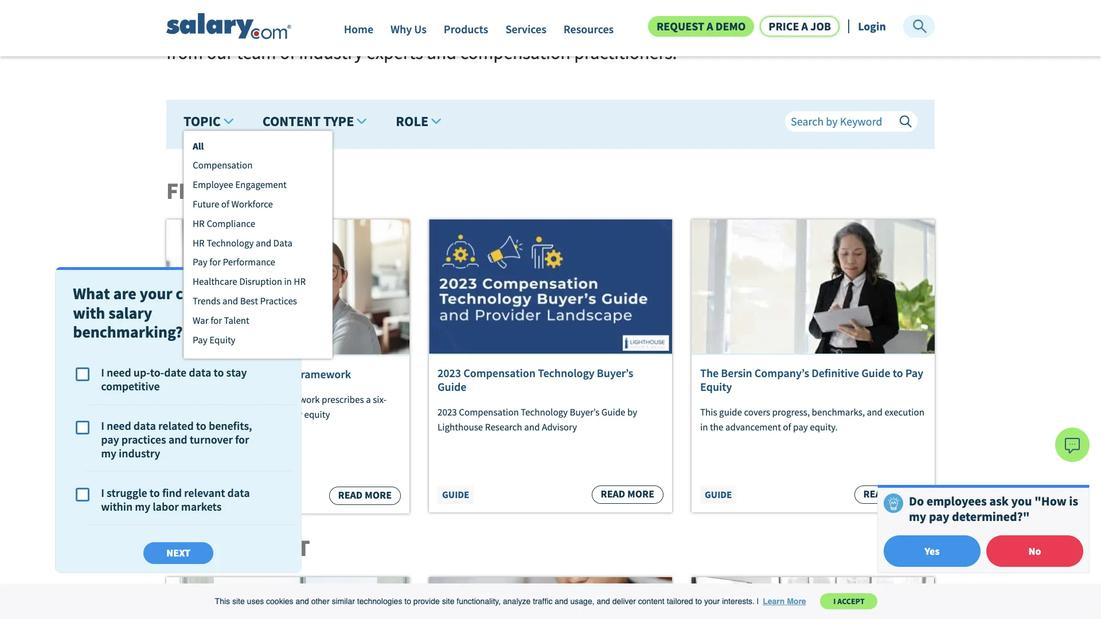 Task type: locate. For each thing, give the bounding box(es) containing it.
0 vertical spatial with
[[624, 14, 658, 37]]

to left find
[[150, 486, 160, 500]]

technology for 2023 compensation technology buyer's guide by lighthouse research and advisory
[[521, 406, 568, 419]]

hr for hr compliance
[[193, 217, 205, 230]]

1 vertical spatial with
[[73, 303, 105, 323]]

1 vertical spatial plunkett
[[192, 394, 227, 406]]

salary
[[108, 303, 152, 323]]

i down competitive
[[101, 419, 104, 433]]

1 vertical spatial buyer's
[[570, 406, 600, 419]]

latest
[[691, 14, 734, 37]]

0 horizontal spatial read more
[[338, 489, 392, 502]]

read more for 2023 compensation technology buyer's guide
[[601, 488, 655, 501]]

equity up guide
[[700, 380, 732, 394]]

1 vertical spatial hr
[[193, 237, 205, 249]]

to- inside i need up-to-date data to stay competitive
[[150, 365, 164, 380]]

plunkett up methodology
[[192, 394, 227, 406]]

of down on
[[280, 41, 295, 64]]

data inside i need up-to-date data to stay competitive
[[189, 365, 211, 380]]

0 vertical spatial compensation
[[193, 159, 253, 172]]

buyer's up advisory
[[570, 406, 600, 419]]

best
[[514, 14, 547, 37]]

2 horizontal spatial of
[[783, 421, 791, 434]]

more for 2023 compensation technology buyer's guide
[[628, 488, 655, 501]]

the
[[700, 366, 719, 381], [175, 367, 193, 382], [175, 394, 190, 406]]

data for find
[[227, 486, 250, 500]]

workforce
[[231, 198, 273, 211]]

Search by Keyword search field
[[785, 111, 918, 132]]

2 vertical spatial compensation
[[459, 406, 519, 419]]

0 horizontal spatial your
[[140, 284, 172, 304]]

research
[[737, 14, 803, 37]]

2023 compensation technology buyer's guide link
[[438, 366, 664, 394]]

pay up execution
[[906, 366, 924, 381]]

a left job
[[802, 19, 808, 33]]

bersin
[[721, 366, 752, 381]]

products
[[444, 22, 488, 36]]

demo
[[716, 19, 746, 33]]

i down benchmarking?
[[101, 365, 104, 380]]

0 horizontal spatial site
[[232, 597, 245, 606]]

framework up prescribes
[[295, 367, 351, 382]]

to- up "team"
[[230, 14, 252, 37]]

date inside stay up-to-date on compensation trends and best practices with the latest research and insights from our team of industry experts and compensation practitioners.
[[251, 14, 286, 37]]

site right provide on the left bottom of the page
[[442, 597, 455, 606]]

the down guide
[[710, 421, 724, 434]]

need down benchmarking?
[[107, 365, 131, 380]]

0 horizontal spatial read more link
[[329, 487, 401, 505]]

your left interests.
[[704, 597, 720, 606]]

0 vertical spatial 2023
[[438, 366, 461, 381]]

services
[[506, 22, 547, 36]]

0 horizontal spatial of
[[221, 198, 229, 211]]

pay up the plunkett pay equity framework prescribes a six- step methodology to attain pay equity on the bottom
[[240, 367, 259, 382]]

1 horizontal spatial up-
[[204, 14, 230, 37]]

industry up struggle
[[119, 446, 160, 461]]

1 horizontal spatial in
[[700, 421, 708, 434]]

to left stay
[[214, 365, 224, 380]]

most
[[166, 534, 225, 563]]

plunkett
[[196, 367, 238, 382], [192, 394, 227, 406]]

0 vertical spatial this
[[700, 406, 717, 419]]

data inside i struggle to find relevant data within my labor markets
[[227, 486, 250, 500]]

2 need from the top
[[107, 419, 131, 433]]

war for talent
[[193, 314, 249, 327]]

insights
[[840, 14, 900, 37]]

0 vertical spatial the
[[662, 14, 687, 37]]

my up yes
[[909, 509, 927, 525]]

this guide covers progress, benchmarks, and execution in the advancement of pay equity.
[[700, 406, 925, 434]]

1 vertical spatial in
[[700, 421, 708, 434]]

2 horizontal spatial a
[[802, 19, 808, 33]]

plunkett inside the plunkett pay equity framework prescribes a six- step methodology to attain pay equity
[[192, 394, 227, 406]]

to right step
[[196, 419, 206, 433]]

2 vertical spatial of
[[783, 421, 791, 434]]

next button
[[143, 543, 213, 564]]

1 horizontal spatial site
[[442, 597, 455, 606]]

cookies
[[266, 597, 293, 606]]

compensation inside 2023 compensation technology buyer's guide by lighthouse research and advisory
[[459, 406, 519, 419]]

i for i accept
[[834, 597, 836, 607]]

framework for the plunkett pay equity framework prescribes a six- step methodology to attain pay equity
[[274, 394, 320, 406]]

to
[[214, 365, 224, 380], [893, 366, 903, 381], [251, 408, 260, 421], [196, 419, 206, 433], [150, 486, 160, 500], [405, 597, 411, 606], [696, 597, 702, 606]]

2 vertical spatial hr
[[294, 276, 306, 288]]

hr up practices on the left top of the page
[[294, 276, 306, 288]]

compensation
[[314, 14, 424, 37], [460, 41, 571, 64]]

salary.com image
[[166, 13, 291, 40]]

0 vertical spatial of
[[280, 41, 295, 64]]

buyer's inside the 2023 compensation technology buyer's guide
[[597, 366, 634, 381]]

recent
[[229, 534, 310, 563]]

technology inside 2023 compensation technology buyer's guide by lighthouse research and advisory
[[521, 406, 568, 419]]

0 vertical spatial hr
[[193, 217, 205, 230]]

data
[[189, 365, 211, 380], [133, 419, 156, 433], [227, 486, 250, 500]]

compensation for 2023 compensation technology buyer's guide by lighthouse research and advisory
[[459, 406, 519, 419]]

home
[[344, 22, 373, 36]]

1 horizontal spatial a
[[707, 19, 713, 33]]

labor
[[153, 500, 179, 514]]

and inside 2023 compensation technology buyer's guide by lighthouse research and advisory
[[524, 421, 540, 434]]

a
[[707, 19, 713, 33], [802, 19, 808, 33], [366, 394, 371, 406]]

the inside stay up-to-date on compensation trends and best practices with the latest research and insights from our team of industry experts and compensation practitioners.
[[662, 14, 687, 37]]

and
[[481, 14, 510, 37], [807, 14, 837, 37], [427, 41, 457, 64], [256, 237, 271, 249], [222, 295, 238, 308], [867, 406, 883, 419], [524, 421, 540, 434], [168, 433, 187, 447], [296, 597, 309, 606], [555, 597, 568, 606], [597, 597, 610, 606]]

i left struggle
[[101, 486, 104, 500]]

why
[[391, 22, 412, 36]]

buyer's inside 2023 compensation technology buyer's guide by lighthouse research and advisory
[[570, 406, 600, 419]]

0 horizontal spatial a
[[366, 394, 371, 406]]

i left accept
[[834, 597, 836, 607]]

gender pay gap: why are women paid less? image
[[429, 577, 672, 620]]

1 vertical spatial data
[[133, 419, 156, 433]]

determined?"
[[952, 509, 1030, 525]]

to- inside stay up-to-date on compensation trends and best practices with the latest research and insights from our team of industry experts and compensation practitioners.
[[230, 14, 252, 37]]

2 horizontal spatial read more
[[864, 488, 917, 501]]

to left attain
[[251, 408, 260, 421]]

hr
[[193, 217, 205, 230], [193, 237, 205, 249], [294, 276, 306, 288]]

1 vertical spatial compensation
[[460, 41, 571, 64]]

for right war
[[211, 314, 222, 327]]

1 horizontal spatial compensation
[[460, 41, 571, 64]]

technology inside the 2023 compensation technology buyer's guide
[[538, 366, 595, 381]]

1 horizontal spatial to-
[[230, 14, 252, 37]]

2 horizontal spatial data
[[227, 486, 250, 500]]

our
[[207, 41, 233, 64]]

to inside i need up-to-date data to stay competitive
[[214, 365, 224, 380]]

1 horizontal spatial your
[[704, 597, 720, 606]]

0 vertical spatial in
[[284, 276, 292, 288]]

the inside the bersin company's definitive guide to pay equity
[[700, 366, 719, 381]]

guide inside the bersin company's definitive guide to pay equity
[[862, 366, 891, 381]]

the plunkett pay equity framework image
[[166, 220, 410, 356]]

i for i need data related to benefits, pay practices and turnover for my industry
[[101, 419, 104, 433]]

0 vertical spatial framework
[[295, 367, 351, 382]]

None search field
[[785, 111, 918, 130]]

the bersin company's definitive guide to pay equity link
[[700, 366, 926, 394]]

the for the plunkett pay equity framework
[[175, 367, 193, 382]]

2023 inside the 2023 compensation technology buyer's guide
[[438, 366, 461, 381]]

hr down future
[[193, 217, 205, 230]]

my
[[101, 446, 116, 461], [135, 500, 150, 514], [909, 509, 927, 525]]

this inside cookieconsent dialog
[[215, 597, 230, 606]]

of right future
[[221, 198, 229, 211]]

pay inside the plunkett pay equity framework prescribes a six- step methodology to attain pay equity
[[288, 408, 302, 421]]

2 horizontal spatial read
[[864, 488, 888, 501]]

price a job
[[769, 19, 831, 33]]

1 vertical spatial your
[[704, 597, 720, 606]]

0 horizontal spatial in
[[284, 276, 292, 288]]

this left guide
[[700, 406, 717, 419]]

pay down war
[[193, 334, 208, 346]]

need inside i need data related to benefits, pay practices and turnover for my industry
[[107, 419, 131, 433]]

healthcare disruption in hr
[[193, 276, 306, 288]]

1 vertical spatial to-
[[150, 365, 164, 380]]

with left are
[[73, 303, 105, 323]]

1 2023 from the top
[[438, 366, 461, 381]]

what are your challenges with salary benchmarking? document
[[55, 267, 302, 574]]

0 vertical spatial data
[[189, 365, 211, 380]]

white
[[180, 490, 208, 502]]

more for the plunkett pay equity framework
[[365, 489, 392, 502]]

with up practitioners.
[[624, 14, 658, 37]]

guide inside 2023 compensation technology buyer's guide by lighthouse research and advisory
[[602, 406, 626, 419]]

0 vertical spatial date
[[251, 14, 286, 37]]

equity inside the bersin company's definitive guide to pay equity
[[700, 380, 732, 394]]

2 horizontal spatial read more link
[[855, 486, 926, 504]]

search image
[[912, 18, 928, 34], [900, 115, 912, 128]]

up- up our at the top
[[204, 14, 230, 37]]

1 horizontal spatial industry
[[299, 41, 363, 64]]

in left "advancement"
[[700, 421, 708, 434]]

request a demo link
[[648, 16, 755, 37]]

challenges
[[176, 284, 251, 304]]

2023 inside 2023 compensation technology buyer's guide by lighthouse research and advisory
[[438, 406, 457, 419]]

1 horizontal spatial practices
[[551, 14, 620, 37]]

compensation inside the 2023 compensation technology buyer's guide
[[464, 366, 536, 381]]

1 horizontal spatial date
[[251, 14, 286, 37]]

by
[[628, 406, 638, 419]]

i inside i struggle to find relevant data within my labor markets
[[101, 486, 104, 500]]

1 horizontal spatial with
[[624, 14, 658, 37]]

0 vertical spatial practices
[[551, 14, 620, 37]]

my up struggle
[[101, 446, 116, 461]]

this left uses
[[215, 597, 230, 606]]

your
[[140, 284, 172, 304], [704, 597, 720, 606]]

need inside i need up-to-date data to stay competitive
[[107, 365, 131, 380]]

0 horizontal spatial compensation
[[314, 14, 424, 37]]

data left related
[[133, 419, 156, 433]]

1 horizontal spatial read more link
[[592, 486, 664, 504]]

is
[[1069, 493, 1079, 510]]

i inside i need up-to-date data to stay competitive
[[101, 365, 104, 380]]

equity down war for talent on the bottom left
[[209, 334, 236, 346]]

the essentials of successful compensation plan management| salary.com image
[[692, 577, 935, 620]]

you
[[1012, 493, 1032, 510]]

my inside i struggle to find relevant data within my labor markets
[[135, 500, 150, 514]]

for up healthcare
[[209, 256, 221, 269]]

prescribes
[[322, 394, 364, 406]]

pay down progress,
[[793, 421, 808, 434]]

pay inside i need data related to benefits, pay practices and turnover for my industry
[[101, 433, 119, 447]]

the left latest
[[662, 14, 687, 37]]

white paper
[[180, 490, 238, 502]]

to inside i need data related to benefits, pay practices and turnover for my industry
[[196, 419, 206, 433]]

to inside the plunkett pay equity framework prescribes a six- step methodology to attain pay equity
[[251, 408, 260, 421]]

2023 compensation technology buyer's guide image
[[429, 220, 672, 355]]

pay inside the bersin company's definitive guide to pay equity
[[906, 366, 924, 381]]

technology
[[207, 237, 254, 249], [538, 366, 595, 381], [521, 406, 568, 419]]

read more link for the plunkett pay equity framework
[[329, 487, 401, 505]]

1 horizontal spatial of
[[280, 41, 295, 64]]

0 vertical spatial technology
[[207, 237, 254, 249]]

to-
[[230, 14, 252, 37], [150, 365, 164, 380]]

0 vertical spatial need
[[107, 365, 131, 380]]

products link
[[444, 22, 488, 42]]

date up step
[[164, 365, 186, 380]]

0 horizontal spatial industry
[[119, 446, 160, 461]]

a inside request a demo link
[[707, 19, 713, 33]]

content
[[638, 597, 665, 606]]

1 vertical spatial technology
[[538, 366, 595, 381]]

do employees ask you "how is my pay determined?"
[[909, 493, 1079, 525]]

0 horizontal spatial practices
[[121, 433, 166, 447]]

1 vertical spatial need
[[107, 419, 131, 433]]

my inside 'do employees ask you "how is my pay determined?"'
[[909, 509, 927, 525]]

paper
[[210, 490, 238, 502]]

read for 2023 compensation technology buyer's guide
[[601, 488, 625, 501]]

do employees ask you "how is my pay determined?" document
[[878, 485, 1090, 574]]

1 vertical spatial compensation
[[464, 366, 536, 381]]

site left uses
[[232, 597, 245, 606]]

date up "team"
[[251, 14, 286, 37]]

1 need from the top
[[107, 365, 131, 380]]

a left demo
[[707, 19, 713, 33]]

read for the bersin company's definitive guide to pay equity
[[864, 488, 888, 501]]

0 horizontal spatial my
[[101, 446, 116, 461]]

pay right do
[[929, 509, 950, 525]]

0 vertical spatial for
[[209, 256, 221, 269]]

next
[[166, 547, 190, 560]]

10 ways ai can be used in talent acquisition image
[[166, 577, 410, 620]]

1 horizontal spatial data
[[189, 365, 211, 380]]

up-
[[204, 14, 230, 37], [133, 365, 150, 380]]

industry inside i need data related to benefits, pay practices and turnover for my industry
[[119, 446, 160, 461]]

0 vertical spatial to-
[[230, 14, 252, 37]]

i for i struggle to find relevant data within my labor markets
[[101, 486, 104, 500]]

i inside i need data related to benefits, pay practices and turnover for my industry
[[101, 419, 104, 433]]

equity.
[[810, 421, 838, 434]]

0 horizontal spatial date
[[164, 365, 186, 380]]

this inside this guide covers progress, benchmarks, and execution in the advancement of pay equity.
[[700, 406, 717, 419]]

pay up methodology
[[229, 394, 244, 406]]

your right are
[[140, 284, 172, 304]]

execution
[[885, 406, 925, 419]]

of down progress,
[[783, 421, 791, 434]]

1 horizontal spatial the
[[710, 421, 724, 434]]

data
[[273, 237, 293, 249]]

data down pay equity
[[189, 365, 211, 380]]

1 vertical spatial industry
[[119, 446, 160, 461]]

attain
[[261, 408, 286, 421]]

to up execution
[[893, 366, 903, 381]]

compensation down services
[[460, 41, 571, 64]]

need
[[107, 365, 131, 380], [107, 419, 131, 433]]

read more for the bersin company's definitive guide to pay equity
[[864, 488, 917, 501]]

|
[[757, 597, 759, 606]]

data for to-
[[189, 365, 211, 380]]

analyze
[[503, 597, 531, 606]]

pay inside 'do employees ask you "how is my pay determined?"'
[[929, 509, 950, 525]]

1 vertical spatial 2023
[[438, 406, 457, 419]]

up- down benchmarking?
[[133, 365, 150, 380]]

research
[[485, 421, 522, 434]]

1 horizontal spatial read
[[601, 488, 625, 501]]

data inside i need data related to benefits, pay practices and turnover for my industry
[[133, 419, 156, 433]]

1 vertical spatial for
[[211, 314, 222, 327]]

the inside the plunkett pay equity framework prescribes a six- step methodology to attain pay equity
[[175, 394, 190, 406]]

industry down home
[[299, 41, 363, 64]]

a inside price a job link
[[802, 19, 808, 33]]

to- down benchmarking?
[[150, 365, 164, 380]]

2 vertical spatial technology
[[521, 406, 568, 419]]

2 2023 from the top
[[438, 406, 457, 419]]

healthcare
[[193, 276, 237, 288]]

0 vertical spatial up-
[[204, 14, 230, 37]]

what are your challenges with salary benchmarking?
[[73, 284, 251, 343]]

framework for the plunkett pay equity framework
[[295, 367, 351, 382]]

guide inside the 2023 compensation technology buyer's guide
[[438, 380, 467, 394]]

hr down hr compliance
[[193, 237, 205, 249]]

i for i need up-to-date data to stay competitive
[[101, 365, 104, 380]]

0 horizontal spatial the
[[662, 14, 687, 37]]

a inside the plunkett pay equity framework prescribes a six- step methodology to attain pay equity
[[366, 394, 371, 406]]

0 horizontal spatial up-
[[133, 365, 150, 380]]

practices down competitive
[[121, 433, 166, 447]]

buyer's up by
[[597, 366, 634, 381]]

1 horizontal spatial my
[[135, 500, 150, 514]]

2 vertical spatial data
[[227, 486, 250, 500]]

0 horizontal spatial this
[[215, 597, 230, 606]]

0 vertical spatial industry
[[299, 41, 363, 64]]

i inside button
[[834, 597, 836, 607]]

practices up practitioners.
[[551, 14, 620, 37]]

competitive
[[101, 379, 160, 394]]

equity up attain
[[246, 394, 272, 406]]

to right tailored
[[696, 597, 702, 606]]

1 site from the left
[[232, 597, 245, 606]]

yes
[[925, 545, 940, 558]]

0 vertical spatial plunkett
[[196, 367, 238, 382]]

pay right attain
[[288, 408, 302, 421]]

guide for 2023 compensation technology buyer's guide by lighthouse research and advisory
[[602, 406, 626, 419]]

benefits,
[[209, 419, 252, 433]]

need down competitive
[[107, 419, 131, 433]]

1 vertical spatial the
[[710, 421, 724, 434]]

equity up the plunkett pay equity framework prescribes a six- step methodology to attain pay equity on the bottom
[[261, 367, 293, 382]]

how to continuously monitor pay equity image
[[692, 220, 935, 355]]

read
[[601, 488, 625, 501], [864, 488, 888, 501], [338, 489, 363, 502]]

my left labor
[[135, 500, 150, 514]]

read more link
[[592, 486, 664, 504], [855, 486, 926, 504], [329, 487, 401, 505]]

0 horizontal spatial read
[[338, 489, 363, 502]]

pay inside this guide covers progress, benchmarks, and execution in the advancement of pay equity.
[[793, 421, 808, 434]]

0 vertical spatial buyer's
[[597, 366, 634, 381]]

data right relevant
[[227, 486, 250, 500]]

1 horizontal spatial this
[[700, 406, 717, 419]]

i need up-to-date data to stay competitive
[[101, 365, 247, 394]]

deliver
[[612, 597, 636, 606]]

for right turnover
[[235, 433, 249, 447]]

practitioners.
[[574, 41, 677, 64]]

1 horizontal spatial read more
[[601, 488, 655, 501]]

this
[[700, 406, 717, 419], [215, 597, 230, 606]]

0 vertical spatial your
[[140, 284, 172, 304]]

1 vertical spatial date
[[164, 365, 186, 380]]

2 horizontal spatial my
[[909, 509, 927, 525]]

to left provide on the left bottom of the page
[[405, 597, 411, 606]]

framework up equity
[[274, 394, 320, 406]]

in up practices on the left top of the page
[[284, 276, 292, 288]]

read more link for 2023 compensation technology buyer's guide
[[592, 486, 664, 504]]

i
[[101, 365, 104, 380], [101, 419, 104, 433], [101, 486, 104, 500], [834, 597, 836, 607]]

compensation up experts
[[314, 14, 424, 37]]

0 horizontal spatial to-
[[150, 365, 164, 380]]

1 vertical spatial this
[[215, 597, 230, 606]]

plunkett down pay equity
[[196, 367, 238, 382]]

up- inside i need up-to-date data to stay competitive
[[133, 365, 150, 380]]

framework inside the plunkett pay equity framework prescribes a six- step methodology to attain pay equity
[[274, 394, 320, 406]]

1 vertical spatial practices
[[121, 433, 166, 447]]

0 horizontal spatial data
[[133, 419, 156, 433]]

2 vertical spatial for
[[235, 433, 249, 447]]

experts
[[367, 41, 423, 64]]

0 horizontal spatial with
[[73, 303, 105, 323]]

equity inside the plunkett pay equity framework prescribes a six- step methodology to attain pay equity
[[246, 394, 272, 406]]

pay up struggle
[[101, 433, 119, 447]]

turnover
[[190, 433, 233, 447]]

with inside "what are your challenges with salary benchmarking?"
[[73, 303, 105, 323]]

a left six-
[[366, 394, 371, 406]]

1 vertical spatial framework
[[274, 394, 320, 406]]

1 vertical spatial up-
[[133, 365, 150, 380]]



Task type: describe. For each thing, give the bounding box(es) containing it.
request a demo
[[657, 19, 746, 33]]

up- inside stay up-to-date on compensation trends and best practices with the latest research and insights from our team of industry experts and compensation practitioners.
[[204, 14, 230, 37]]

need for data
[[107, 419, 131, 433]]

practices inside stay up-to-date on compensation trends and best practices with the latest research and insights from our team of industry experts and compensation practitioners.
[[551, 14, 620, 37]]

lighthouse
[[438, 421, 483, 434]]

guide for 2023 compensation technology buyer's guide
[[438, 380, 467, 394]]

methodology
[[194, 408, 249, 421]]

read more for the plunkett pay equity framework
[[338, 489, 392, 502]]

and inside i need data related to benefits, pay practices and turnover for my industry
[[168, 433, 187, 447]]

need for up-
[[107, 365, 131, 380]]

advisory
[[542, 421, 577, 434]]

from
[[166, 41, 203, 64]]

are
[[113, 284, 136, 304]]

future of workforce
[[193, 198, 273, 211]]

and inside this guide covers progress, benchmarks, and execution in the advancement of pay equity.
[[867, 406, 883, 419]]

of inside stay up-to-date on compensation trends and best practices with the latest research and insights from our team of industry experts and compensation practitioners.
[[280, 41, 295, 64]]

0 vertical spatial compensation
[[314, 14, 424, 37]]

for for war
[[211, 314, 222, 327]]

no
[[1029, 545, 1041, 558]]

price
[[769, 19, 799, 33]]

learn
[[763, 597, 785, 606]]

similar
[[332, 597, 355, 606]]

compliance
[[207, 217, 255, 230]]

login link
[[858, 19, 886, 33]]

us
[[414, 22, 427, 36]]

1 vertical spatial of
[[221, 198, 229, 211]]

hr compliance
[[193, 217, 255, 230]]

1 vertical spatial search image
[[900, 115, 912, 128]]

practices
[[260, 295, 297, 308]]

benchmarks,
[[812, 406, 865, 419]]

for for pay
[[209, 256, 221, 269]]

no button
[[987, 536, 1084, 567]]

pay inside the plunkett pay equity framework prescribes a six- step methodology to attain pay equity
[[229, 394, 244, 406]]

technology for 2023 compensation technology buyer's guide
[[538, 366, 595, 381]]

trends
[[193, 295, 220, 308]]

to inside the bersin company's definitive guide to pay equity
[[893, 366, 903, 381]]

a for demo
[[707, 19, 713, 33]]

2023 compensation technology buyer's guide
[[438, 366, 634, 394]]

this for this guide covers progress, benchmarks, and execution in the advancement of pay equity.
[[700, 406, 717, 419]]

guide for the bersin company's definitive guide to pay equity
[[862, 366, 891, 381]]

the inside this guide covers progress, benchmarks, and execution in the advancement of pay equity.
[[710, 421, 724, 434]]

more inside cookieconsent dialog
[[787, 597, 806, 606]]

what
[[73, 284, 110, 304]]

i accept button
[[821, 594, 878, 610]]

topic
[[184, 112, 221, 130]]

performance
[[223, 256, 275, 269]]

disruption
[[239, 276, 282, 288]]

related
[[158, 419, 194, 433]]

featured
[[166, 177, 272, 205]]

type
[[324, 112, 354, 130]]

company's
[[755, 366, 809, 381]]

industry inside stay up-to-date on compensation trends and best practices with the latest research and insights from our team of industry experts and compensation practitioners.
[[299, 41, 363, 64]]

hr for hr technology and data
[[193, 237, 205, 249]]

learn more button
[[761, 593, 808, 610]]

interests.
[[722, 597, 755, 606]]

on
[[290, 14, 310, 37]]

date inside i need up-to-date data to stay competitive
[[164, 365, 186, 380]]

guide
[[719, 406, 742, 419]]

yes button
[[884, 536, 981, 567]]

why us link
[[391, 22, 427, 42]]

markets
[[181, 500, 221, 514]]

buyer's for 2023 compensation technology buyer's guide by lighthouse research and advisory
[[570, 406, 600, 419]]

job
[[811, 19, 831, 33]]

resources
[[564, 22, 614, 36]]

hr technology and data
[[193, 237, 293, 249]]

advancement
[[726, 421, 781, 434]]

stay up-to-date on compensation trends and best practices with the latest research and insights from our team of industry experts and compensation practitioners.
[[166, 14, 900, 64]]

this for this site uses cookies and other similar technologies to provide site functionality, analyze traffic and usage, and deliver content tailored to your interests. | learn more
[[215, 597, 230, 606]]

role
[[396, 112, 429, 130]]

talent
[[224, 314, 249, 327]]

2 site from the left
[[442, 597, 455, 606]]

employees
[[927, 493, 987, 510]]

struggle
[[107, 486, 147, 500]]

functionality,
[[457, 597, 501, 606]]

practices inside i need data related to benefits, pay practices and turnover for my industry
[[121, 433, 166, 447]]

provide
[[414, 597, 440, 606]]

plunkett for the plunkett pay equity framework prescribes a six- step methodology to attain pay equity
[[192, 394, 227, 406]]

the for the plunkett pay equity framework prescribes a six- step methodology to attain pay equity
[[175, 394, 190, 406]]

2023 for 2023 compensation technology buyer's guide
[[438, 366, 461, 381]]

trends and best practices
[[193, 295, 297, 308]]

do
[[909, 493, 924, 510]]

compensation for 2023 compensation technology buyer's guide
[[464, 366, 536, 381]]

step
[[175, 408, 193, 421]]

read more link for the bersin company's definitive guide to pay equity
[[855, 486, 926, 504]]

uses
[[247, 597, 264, 606]]

all
[[193, 140, 204, 152]]

0 vertical spatial search image
[[912, 18, 928, 34]]

progress,
[[772, 406, 810, 419]]

stay
[[166, 14, 200, 37]]

find
[[162, 486, 182, 500]]

to inside i struggle to find relevant data within my labor markets
[[150, 486, 160, 500]]

the plunkett pay equity framework prescribes a six- step methodology to attain pay equity
[[175, 394, 387, 421]]

a for job
[[802, 19, 808, 33]]

login
[[858, 19, 886, 33]]

the for the bersin company's definitive guide to pay equity
[[700, 366, 719, 381]]

six-
[[373, 394, 387, 406]]

your inside "what are your challenges with salary benchmarking?"
[[140, 284, 172, 304]]

my inside i need data related to benefits, pay practices and turnover for my industry
[[101, 446, 116, 461]]

plunkett for the plunkett pay equity framework
[[196, 367, 238, 382]]

why us
[[391, 22, 427, 36]]

i accept
[[834, 597, 865, 607]]

request
[[657, 19, 704, 33]]

"how
[[1035, 493, 1067, 510]]

traffic
[[533, 597, 553, 606]]

services link
[[506, 22, 547, 42]]

i struggle to find relevant data within my labor markets
[[101, 486, 250, 514]]

in inside this guide covers progress, benchmarks, and execution in the advancement of pay equity.
[[700, 421, 708, 434]]

2023 for 2023 compensation technology buyer's guide by lighthouse research and advisory
[[438, 406, 457, 419]]

with inside stay up-to-date on compensation trends and best practices with the latest research and insights from our team of industry experts and compensation practitioners.
[[624, 14, 658, 37]]

more for the bersin company's definitive guide to pay equity
[[890, 488, 917, 501]]

of inside this guide covers progress, benchmarks, and execution in the advancement of pay equity.
[[783, 421, 791, 434]]

best
[[240, 295, 258, 308]]

for inside i need data related to benefits, pay practices and turnover for my industry
[[235, 433, 249, 447]]

definitive
[[812, 366, 859, 381]]

future
[[193, 198, 219, 211]]

content type
[[263, 112, 354, 130]]

buyer's for 2023 compensation technology buyer's guide
[[597, 366, 634, 381]]

read for the plunkett pay equity framework
[[338, 489, 363, 502]]

pay up healthcare
[[193, 256, 208, 269]]

usage,
[[571, 597, 595, 606]]

your inside cookieconsent dialog
[[704, 597, 720, 606]]

cookieconsent dialog
[[0, 584, 1101, 620]]

war
[[193, 314, 209, 327]]

pay equity
[[193, 334, 236, 346]]



Task type: vqa. For each thing, say whether or not it's contained in the screenshot.
Plunkett for The Plunkett Pay Equity Framework prescribes a six- step methodology to attain pay equity
yes



